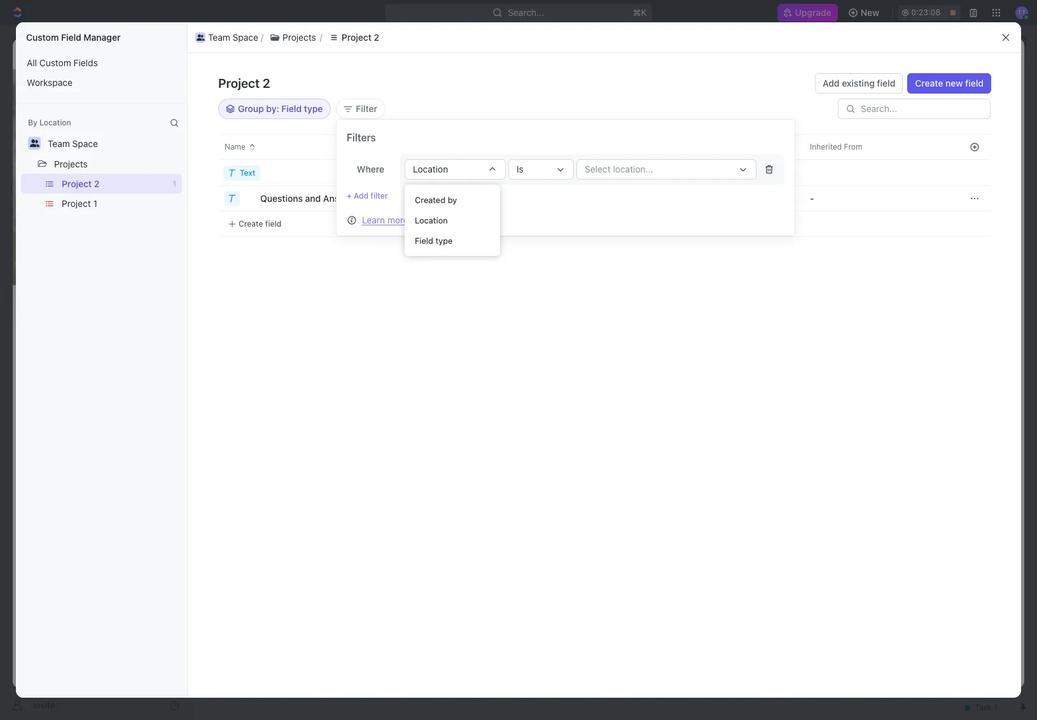 Task type: describe. For each thing, give the bounding box(es) containing it.
task 1
[[257, 221, 282, 232]]

board
[[237, 117, 262, 128]]

2 horizontal spatial /
[[330, 35, 333, 46]]

1 horizontal spatial team space link
[[198, 33, 267, 48]]

1 horizontal spatial /
[[270, 35, 272, 46]]

list link
[[283, 114, 301, 132]]

3 changed from the top
[[760, 213, 792, 222]]

dashboards
[[31, 131, 80, 142]]

user group image inside sidebar navigation
[[13, 250, 23, 257]]

created up about
[[415, 194, 446, 205]]

2 you changed status from from the top
[[745, 243, 837, 253]]

table link
[[384, 114, 409, 132]]

hide button
[[872, 114, 910, 132]]

created
[[760, 121, 788, 131]]

favorites button
[[5, 182, 49, 197]]

fields
[[74, 57, 98, 68]]

3 you from the top
[[745, 243, 758, 253]]

list containing team space
[[193, 30, 996, 45]]

0 vertical spatial by
[[587, 142, 595, 152]]

upgrade
[[795, 7, 832, 18]]

0 vertical spatial task
[[965, 81, 984, 92]]

new
[[861, 7, 880, 18]]

terry turtle
[[579, 193, 626, 203]]

spaces
[[10, 206, 37, 216]]

this
[[790, 121, 803, 131]]

customize
[[929, 117, 974, 128]]

1 vertical spatial task
[[359, 180, 376, 189]]

team up / project 2
[[214, 35, 236, 46]]

2 from from the top
[[818, 192, 835, 202]]

0 vertical spatial projects button
[[264, 30, 323, 45]]

all custom fields
[[27, 57, 98, 68]]

0 horizontal spatial /
[[186, 48, 188, 59]]

learn more about filters link
[[362, 214, 460, 225]]

1 vertical spatial add task
[[342, 180, 376, 189]]

1 changed status from from the top
[[758, 141, 837, 151]]

1 changed from the top
[[760, 141, 792, 151]]

all
[[27, 57, 37, 68]]

turtle
[[602, 193, 626, 203]]

1 you from the top
[[745, 141, 758, 151]]

1 horizontal spatial project 2 link
[[335, 33, 392, 48]]

assignees button
[[515, 146, 574, 162]]

2 changed from the top
[[760, 192, 792, 202]]

search button
[[819, 114, 869, 132]]

projects for projects link
[[291, 35, 324, 46]]

date created
[[683, 142, 731, 152]]

inbox
[[31, 88, 53, 99]]

Search... text field
[[861, 104, 984, 114]]

space inside team space link
[[238, 35, 264, 46]]

created on nov 17
[[791, 48, 857, 58]]

manager
[[84, 32, 121, 43]]

about
[[411, 214, 435, 225]]

0 vertical spatial created by
[[556, 142, 595, 152]]

project 2 button
[[323, 30, 386, 45]]

space down docs link
[[72, 138, 98, 149]]

questions and answers row group
[[188, 160, 442, 237]]

created this task
[[758, 121, 820, 131]]

user group image
[[197, 34, 205, 40]]

create field button
[[223, 216, 287, 231]]

1 vertical spatial created by
[[415, 194, 457, 205]]

4 changed from the top
[[760, 243, 792, 253]]

home
[[31, 66, 55, 77]]

filters
[[437, 214, 460, 225]]

1 status from the top
[[794, 141, 816, 151]]

2 row group from the left
[[959, 160, 991, 237]]

field for create new field
[[966, 78, 984, 88]]

-
[[810, 193, 815, 203]]

project 1 button
[[56, 194, 182, 213]]

list containing project 2
[[16, 174, 187, 213]]

docs
[[31, 109, 52, 120]]

location button
[[405, 159, 506, 180]]

1 vertical spatial field
[[415, 235, 434, 245]]

team space inside list
[[208, 32, 258, 42]]

table
[[386, 117, 409, 128]]

subtasks
[[144, 539, 188, 551]]

task
[[805, 121, 820, 131]]

from
[[844, 142, 863, 152]]

2 vertical spatial location
[[415, 215, 448, 225]]

progress
[[246, 180, 288, 189]]

where
[[357, 164, 385, 174]]

date
[[683, 142, 700, 152]]

0 horizontal spatial field
[[61, 32, 81, 43]]

activity
[[994, 100, 1018, 108]]

1 horizontal spatial 1
[[173, 179, 176, 188]]

questions and answers inside button
[[260, 193, 359, 203]]

add existing field button
[[816, 73, 904, 94]]

2 you from the top
[[745, 192, 758, 202]]

watcher:
[[802, 162, 833, 171]]

task inside 'link'
[[257, 221, 276, 232]]

1 horizontal spatial add task button
[[938, 77, 992, 97]]

2 inside button
[[374, 32, 379, 42]]

board link
[[235, 114, 262, 132]]

press space to select this row. row up today
[[411, 160, 959, 186]]

projects link
[[275, 33, 328, 48]]

2 status from the top
[[794, 192, 816, 202]]

row containing location(s)
[[411, 134, 959, 160]]

2 horizontal spatial add
[[946, 81, 963, 92]]

gantt
[[432, 117, 456, 128]]

com
[[745, 162, 922, 181]]

space down 'manager' at the left top
[[109, 48, 134, 59]]

task sidebar content section
[[719, 69, 986, 688]]

text button
[[223, 165, 261, 180]]

create for create new field
[[916, 78, 944, 88]]

⌘k
[[633, 7, 647, 18]]

docs link
[[5, 105, 185, 125]]

questions inside "custom fields" element
[[112, 606, 154, 617]]

0 horizontal spatial projects button
[[48, 153, 93, 174]]

custom fields element
[[89, 599, 636, 656]]

to
[[847, 141, 856, 151]]

location(s)
[[428, 142, 469, 152]]

tree inside sidebar navigation
[[5, 222, 185, 393]]

customize button
[[913, 114, 978, 132]]

in
[[236, 180, 244, 189]]

learn
[[362, 214, 385, 225]]

hide button
[[656, 146, 683, 162]]

1 you changed status from from the top
[[745, 192, 837, 202]]

filter button
[[336, 99, 386, 119]]



Task type: vqa. For each thing, say whether or not it's contained in the screenshot.
first status from the bottom of the Task sidebar content section
yes



Task type: locate. For each thing, give the bounding box(es) containing it.
0 horizontal spatial field
[[265, 219, 282, 228]]

create field
[[239, 219, 282, 228]]

added watcher:
[[775, 162, 835, 171]]

1 vertical spatial by
[[448, 194, 457, 205]]

create inside button
[[916, 78, 944, 88]]

add task button down where
[[327, 177, 381, 192]]

create new field
[[916, 78, 984, 88]]

2 changed status from from the top
[[758, 213, 837, 222]]

1 horizontal spatial hide
[[887, 117, 906, 128]]

location up dashboards
[[40, 118, 71, 127]]

field down progress
[[265, 219, 282, 228]]

0 horizontal spatial 1
[[93, 198, 97, 209]]

search
[[836, 117, 865, 128]]

1 inside 'link'
[[278, 221, 282, 232]]

team space button down by location
[[42, 133, 104, 153]]

0:23:08
[[912, 8, 941, 17]]

invite
[[33, 699, 55, 710]]

by
[[28, 118, 37, 127]]

grid containing questions and answers
[[188, 134, 991, 688]]

changed status from down -
[[758, 213, 837, 222]]

created right date
[[702, 142, 731, 152]]

cell inside questions and answers row group
[[188, 186, 220, 211]]

questions and answers
[[260, 193, 359, 203], [112, 606, 209, 617]]

0 horizontal spatial team space button
[[42, 133, 104, 153]]

2 horizontal spatial 1
[[278, 221, 282, 232]]

Edit task name text field
[[89, 349, 636, 373]]

0 vertical spatial custom
[[26, 32, 59, 43]]

team space button up / project 2
[[193, 30, 261, 45]]

1 horizontal spatial field
[[878, 78, 896, 88]]

questions inside button
[[260, 193, 303, 203]]

field for add existing field
[[878, 78, 896, 88]]

1 vertical spatial user group image
[[13, 250, 23, 257]]

row group containing terry turtle
[[411, 160, 959, 237]]

created up the terry
[[556, 142, 584, 152]]

and inside button
[[305, 193, 321, 203]]

workspace button
[[21, 73, 182, 92]]

4 status from the top
[[794, 243, 816, 253]]

0:23:08 button
[[898, 5, 961, 20]]

answers inside "custom fields" element
[[174, 606, 209, 617]]

1 vertical spatial you
[[745, 192, 758, 202]]

team space
[[208, 32, 258, 42], [214, 35, 264, 46], [84, 48, 134, 59], [48, 138, 98, 149]]

project
[[342, 32, 372, 42], [351, 35, 381, 46], [193, 48, 223, 59], [218, 76, 260, 90], [221, 76, 278, 97], [62, 178, 92, 189], [62, 198, 91, 209]]

1 vertical spatial hide
[[661, 149, 678, 159]]

share
[[870, 48, 894, 59]]

you down clickbot
[[745, 192, 758, 202]]

field type
[[415, 235, 453, 245]]

field left type
[[415, 235, 434, 245]]

field right existing
[[878, 78, 896, 88]]

add task button
[[938, 77, 992, 97], [327, 177, 381, 192]]

0 horizontal spatial project 2 link
[[193, 48, 230, 59]]

sidebar navigation
[[0, 25, 190, 720]]

0 horizontal spatial team space link
[[84, 48, 134, 59]]

on
[[822, 48, 831, 58]]

all custom fields button
[[21, 53, 182, 73]]

1 for task 1
[[278, 221, 282, 232]]

you up clickbot
[[745, 141, 758, 151]]

hide for hide button
[[661, 149, 678, 159]]

press space to select this row. row down hide button
[[411, 186, 959, 211]]

hide inside button
[[661, 149, 678, 159]]

inbox link
[[5, 83, 185, 104]]

you
[[745, 141, 758, 151], [745, 192, 758, 202], [745, 243, 758, 253]]

17
[[849, 48, 857, 58]]

hide
[[887, 117, 906, 128], [661, 149, 678, 159]]

you changed status from down -
[[745, 243, 837, 253]]

by right assignees on the right of the page
[[587, 142, 595, 152]]

tree
[[5, 222, 185, 393]]

user group image down spaces
[[13, 250, 23, 257]]

existing
[[842, 78, 875, 88]]

add up task 1 'link' at the top left of page
[[342, 180, 357, 189]]

add inside button
[[823, 78, 840, 88]]

upgrade link
[[778, 4, 838, 22]]

1 horizontal spatial questions and answers
[[260, 193, 359, 203]]

team space, , element
[[66, 47, 79, 60]]

add left existing
[[823, 78, 840, 88]]

0 vertical spatial user group image
[[202, 38, 210, 44]]

team down 'manager' at the left top
[[84, 48, 106, 59]]

project 2
[[342, 32, 379, 42], [351, 35, 389, 46], [218, 76, 270, 90], [221, 76, 297, 97], [62, 178, 100, 189]]

2 vertical spatial you
[[745, 243, 758, 253]]

location up field type
[[415, 215, 448, 225]]

list
[[286, 117, 301, 128]]

in progress
[[236, 180, 288, 189]]

0 vertical spatial answers
[[323, 193, 359, 203]]

created by up filters
[[415, 194, 457, 205]]

1 horizontal spatial team space button
[[193, 30, 261, 45]]

3 status from the top
[[794, 213, 816, 222]]

0 vertical spatial field
[[61, 32, 81, 43]]

1 vertical spatial location
[[413, 164, 448, 174]]

1 vertical spatial questions and answers
[[112, 606, 209, 617]]

project 2 link right projects link
[[335, 33, 392, 48]]

1 horizontal spatial projects button
[[264, 30, 323, 45]]

create inside button
[[239, 219, 263, 228]]

0 vertical spatial location
[[40, 118, 71, 127]]

0 horizontal spatial by
[[448, 194, 457, 205]]

you down today cell
[[745, 243, 758, 253]]

answers inside button
[[323, 193, 359, 203]]

1 horizontal spatial add task
[[946, 81, 984, 92]]

1 horizontal spatial by
[[587, 142, 595, 152]]

location down location(s)
[[413, 164, 448, 174]]

1 vertical spatial answers
[[174, 606, 209, 617]]

changed
[[760, 141, 792, 151], [760, 192, 792, 202], [760, 213, 792, 222], [760, 243, 792, 253]]

0 vertical spatial and
[[305, 193, 321, 203]]

eloisefrancis23@gmail. com
[[745, 162, 922, 181]]

created by up the terry
[[556, 142, 595, 152]]

1 for project 1
[[93, 198, 97, 209]]

1 from from the top
[[818, 141, 835, 151]]

team down by location
[[48, 138, 70, 149]]

press space to select this row. row up task 1
[[188, 186, 411, 211]]

1 horizontal spatial add
[[823, 78, 840, 88]]

1 vertical spatial add task button
[[327, 177, 381, 192]]

/
[[270, 35, 272, 46], [330, 35, 333, 46], [186, 48, 188, 59]]

1 vertical spatial and
[[156, 606, 172, 617]]

custom up workspace
[[39, 57, 71, 68]]

2 horizontal spatial task
[[965, 81, 984, 92]]

questions and answers button
[[259, 188, 367, 208]]

1 row group from the left
[[411, 160, 959, 237]]

field up "team space, ," element
[[61, 32, 81, 43]]

and inside "custom fields" element
[[156, 606, 172, 617]]

field
[[61, 32, 81, 43], [415, 235, 434, 245]]

press space to select this row. row down today
[[411, 211, 959, 237]]

calendar
[[325, 117, 363, 128]]

custom
[[26, 32, 59, 43], [39, 57, 71, 68]]

1 horizontal spatial task
[[359, 180, 376, 189]]

1 horizontal spatial and
[[305, 193, 321, 203]]

hide left date
[[661, 149, 678, 159]]

1 vertical spatial you changed status from
[[745, 243, 837, 253]]

0 vertical spatial changed status from
[[758, 141, 837, 151]]

0 horizontal spatial answers
[[174, 606, 209, 617]]

name row
[[188, 134, 411, 160]]

1 vertical spatial create
[[239, 219, 263, 228]]

0 horizontal spatial create
[[239, 219, 263, 228]]

and
[[305, 193, 321, 203], [156, 606, 172, 617]]

task down where
[[359, 180, 376, 189]]

calendar link
[[322, 114, 363, 132]]

custom field manager
[[26, 32, 121, 43]]

subtasks button
[[139, 533, 193, 556]]

0 horizontal spatial add task
[[342, 180, 376, 189]]

0 vertical spatial you
[[745, 141, 758, 151]]

0 vertical spatial 1
[[173, 179, 176, 188]]

0 vertical spatial questions and answers
[[260, 193, 359, 203]]

0 horizontal spatial created by
[[415, 194, 457, 205]]

0 vertical spatial you changed status from
[[745, 192, 837, 202]]

0 horizontal spatial user group image
[[13, 250, 23, 257]]

press space to select this row. row inside questions and answers row group
[[188, 186, 411, 211]]

1 horizontal spatial answers
[[323, 193, 359, 203]]

home link
[[5, 62, 185, 82]]

created left on
[[791, 48, 820, 58]]

hide inside dropdown button
[[887, 117, 906, 128]]

eloisefrancis23@gmail.
[[835, 162, 922, 171]]

task 1 link
[[253, 217, 441, 236]]

more
[[388, 214, 409, 225]]

0 horizontal spatial questions
[[112, 606, 154, 617]]

project 2 inside button
[[342, 32, 379, 42]]

0 vertical spatial hide
[[887, 117, 906, 128]]

new
[[946, 78, 963, 88]]

1 vertical spatial projects button
[[48, 153, 93, 174]]

learn more about filters
[[362, 214, 460, 225]]

field inside questions and answers row group
[[265, 219, 282, 228]]

0 horizontal spatial add
[[342, 180, 357, 189]]

0 horizontal spatial hide
[[661, 149, 678, 159]]

created by
[[556, 142, 595, 152], [415, 194, 457, 205]]

column header
[[188, 134, 198, 160], [188, 134, 220, 160], [920, 134, 959, 160]]

2
[[374, 32, 379, 42], [384, 35, 389, 46], [225, 48, 230, 59], [263, 76, 270, 90], [282, 76, 293, 97], [94, 178, 100, 189], [302, 180, 307, 189]]

share button
[[862, 43, 902, 64]]

questions and answers inside "custom fields" element
[[112, 606, 209, 617]]

1 horizontal spatial user group image
[[202, 38, 210, 44]]

from
[[818, 141, 835, 151], [818, 192, 835, 202], [818, 213, 835, 222], [818, 243, 835, 253]]

by location
[[28, 118, 71, 127]]

cell
[[411, 160, 538, 186], [538, 160, 665, 186], [665, 160, 793, 186], [793, 160, 920, 186], [920, 160, 959, 186], [959, 160, 991, 186], [188, 186, 220, 211], [920, 186, 959, 211], [411, 211, 538, 237], [538, 211, 665, 237], [665, 211, 793, 237], [793, 211, 920, 237], [920, 211, 959, 237], [959, 211, 991, 237]]

1 vertical spatial list
[[16, 53, 187, 92]]

create left new
[[916, 78, 944, 88]]

type
[[436, 235, 453, 245]]

0 horizontal spatial task
[[257, 221, 276, 232]]

projects for topmost projects button
[[283, 32, 316, 42]]

inherited
[[810, 142, 842, 152]]

add task down where
[[342, 180, 376, 189]]

space right user group image
[[233, 32, 258, 42]]

2 vertical spatial 1
[[278, 221, 282, 232]]

custom up all
[[26, 32, 59, 43]]

add task
[[946, 81, 984, 92], [342, 180, 376, 189]]

user group image
[[202, 38, 210, 44], [13, 250, 23, 257]]

by up filters
[[448, 194, 457, 205]]

2 horizontal spatial field
[[966, 78, 984, 88]]

press space to select this row. row containing terry turtle
[[411, 186, 959, 211]]

press space to select this row. row
[[411, 160, 959, 186], [188, 186, 411, 211], [411, 186, 959, 211], [411, 211, 959, 237]]

user group image up / project 2
[[202, 38, 210, 44]]

project 2 link down user group image
[[193, 48, 230, 59]]

status
[[794, 141, 816, 151], [794, 192, 816, 202], [794, 213, 816, 222], [794, 243, 816, 253]]

task right new
[[965, 81, 984, 92]]

terry
[[579, 193, 600, 203]]

added
[[777, 162, 800, 171]]

2 vertical spatial task
[[257, 221, 276, 232]]

hide down search... text box
[[887, 117, 906, 128]]

projects inside list
[[283, 32, 316, 42]]

today
[[683, 193, 708, 203]]

1 vertical spatial team space button
[[42, 133, 104, 153]]

row group
[[411, 160, 959, 237], [959, 160, 991, 237]]

field
[[878, 78, 896, 88], [966, 78, 984, 88], [265, 219, 282, 228]]

you changed status from down added
[[745, 192, 837, 202]]

field right new
[[966, 78, 984, 88]]

task down progress
[[257, 221, 276, 232]]

filter
[[356, 103, 378, 114]]

create new field button
[[908, 73, 992, 94]]

0 vertical spatial team space button
[[193, 30, 261, 45]]

0 vertical spatial questions
[[260, 193, 303, 203]]

space left projects link
[[238, 35, 264, 46]]

1 horizontal spatial questions
[[260, 193, 303, 203]]

list
[[193, 30, 996, 45], [16, 53, 187, 92], [16, 174, 187, 213]]

0 vertical spatial create
[[916, 78, 944, 88]]

4 from from the top
[[818, 243, 835, 253]]

0 vertical spatial add task button
[[938, 77, 992, 97]]

dashboards link
[[5, 127, 185, 147]]

team inside list
[[208, 32, 230, 42]]

0 horizontal spatial and
[[156, 606, 172, 617]]

add existing field
[[823, 78, 896, 88]]

add task up customize
[[946, 81, 984, 92]]

task
[[965, 81, 984, 92], [359, 180, 376, 189], [257, 221, 276, 232]]

changed status from
[[758, 141, 837, 151], [758, 213, 837, 222]]

gantt link
[[430, 114, 456, 132]]

0 vertical spatial list
[[193, 30, 996, 45]]

custom inside button
[[39, 57, 71, 68]]

create for create field
[[239, 219, 263, 228]]

nov
[[833, 48, 847, 58]]

3 from from the top
[[818, 213, 835, 222]]

1 horizontal spatial created by
[[556, 142, 595, 152]]

today cell
[[665, 186, 793, 211]]

0 horizontal spatial questions and answers
[[112, 606, 209, 617]]

1 vertical spatial 1
[[93, 198, 97, 209]]

press space to select this row. row containing questions and answers
[[188, 186, 411, 211]]

hide for hide dropdown button
[[887, 117, 906, 128]]

list containing all custom fields
[[16, 53, 187, 92]]

/ project 2
[[186, 48, 230, 59]]

0 horizontal spatial add task button
[[327, 177, 381, 192]]

inherited from
[[810, 142, 863, 152]]

search...
[[508, 7, 545, 18]]

field inside button
[[966, 78, 984, 88]]

1
[[173, 179, 176, 188], [93, 198, 97, 209], [278, 221, 282, 232]]

add task button up customize
[[938, 77, 992, 97]]

team right user group image
[[208, 32, 230, 42]]

1 horizontal spatial create
[[916, 78, 944, 88]]

2 vertical spatial list
[[16, 174, 187, 213]]

row
[[411, 134, 959, 160]]

text
[[240, 168, 256, 177]]

Search tasks... text field
[[879, 145, 1006, 164]]

space inside list
[[233, 32, 258, 42]]

create
[[916, 78, 944, 88], [239, 219, 263, 228]]

created
[[791, 48, 820, 58], [556, 142, 584, 152], [702, 142, 731, 152], [415, 194, 446, 205]]

create down the in
[[239, 219, 263, 228]]

add
[[823, 78, 840, 88], [946, 81, 963, 92], [342, 180, 357, 189]]

0 vertical spatial add task
[[946, 81, 984, 92]]

1 inside button
[[93, 198, 97, 209]]

location inside dropdown button
[[413, 164, 448, 174]]

1 vertical spatial changed status from
[[758, 213, 837, 222]]

1 vertical spatial questions
[[112, 606, 154, 617]]

changed status from down this
[[758, 141, 837, 151]]

grid
[[188, 134, 991, 688]]

1 horizontal spatial field
[[415, 235, 434, 245]]

favorites
[[10, 185, 44, 194]]

1 vertical spatial custom
[[39, 57, 71, 68]]

add up customize
[[946, 81, 963, 92]]

clickbot
[[745, 162, 775, 171]]



